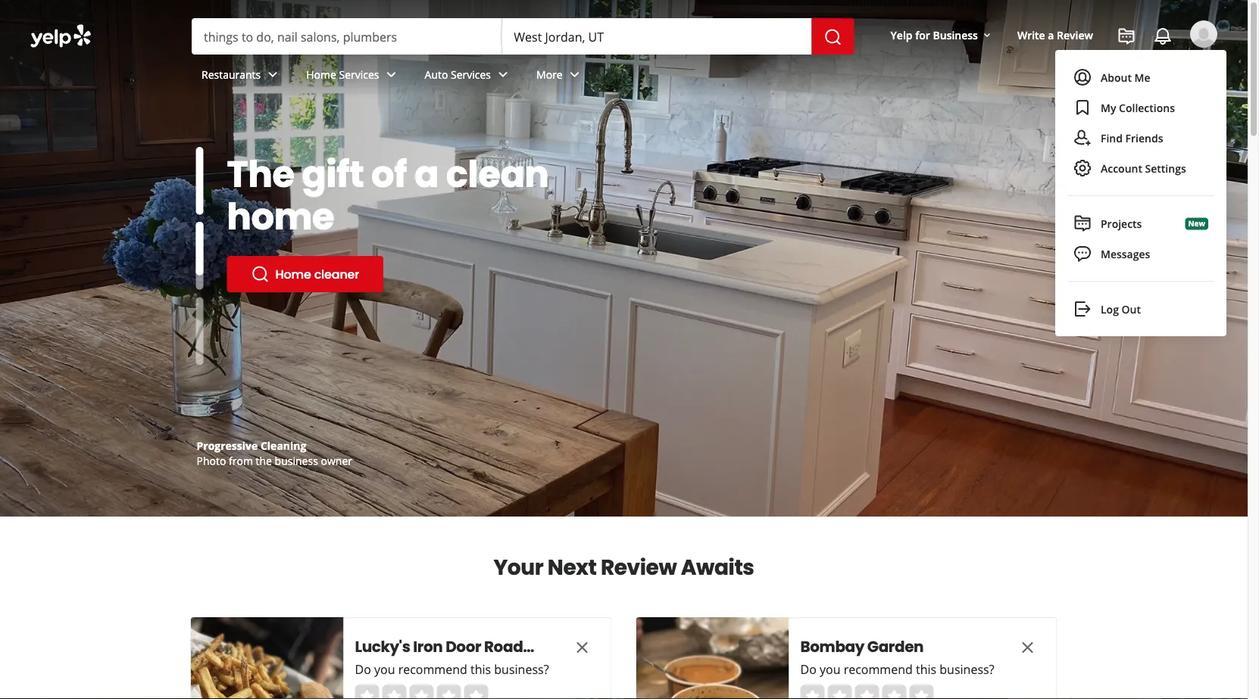 Task type: describe. For each thing, give the bounding box(es) containing it.
gift
[[302, 149, 364, 200]]

clean
[[446, 149, 549, 200]]

none search field containing yelp for business
[[0, 0, 1248, 336]]

the
[[227, 149, 294, 200]]

24 chevron down v2 image for more
[[566, 65, 584, 84]]

24 chevron down v2 image for auto services
[[494, 65, 512, 84]]

cleaning
[[261, 438, 306, 453]]

photo
[[197, 454, 226, 468]]

collections
[[1119, 100, 1175, 115]]

more link
[[524, 55, 596, 99]]

do for lucky's iron door roadhouse
[[355, 662, 371, 678]]

24 profile v2 image
[[1074, 68, 1092, 86]]

the
[[256, 454, 272, 468]]

about
[[1101, 70, 1132, 84]]

your next review awaits
[[494, 552, 754, 582]]

auto
[[425, 67, 448, 82]]

write
[[1018, 28, 1046, 42]]

16 chevron down v2 image
[[981, 29, 993, 41]]

new
[[1189, 219, 1206, 229]]

bombay garden
[[801, 637, 924, 658]]

home services
[[306, 67, 379, 82]]

photo of lucky's iron door roadhouse image
[[191, 618, 344, 699]]

next
[[548, 552, 597, 582]]

business
[[933, 28, 978, 42]]

account
[[1101, 161, 1143, 175]]

projects
[[1101, 216, 1142, 231]]

log out button
[[1068, 294, 1215, 324]]

write a review
[[1018, 28, 1094, 42]]

lucky's
[[355, 637, 410, 658]]

of
[[371, 149, 407, 200]]

iron
[[413, 637, 443, 658]]

out
[[1122, 302, 1141, 316]]

rating element for iron
[[355, 685, 488, 699]]

home for home services
[[306, 67, 336, 82]]

auto services
[[425, 67, 491, 82]]

Find text field
[[204, 28, 490, 45]]

24 project v2 image
[[1074, 214, 1092, 233]]

restaurants link
[[189, 55, 294, 99]]

24 log out v2 image
[[1074, 300, 1092, 318]]

owner
[[321, 454, 352, 468]]

(no rating) image for garden
[[801, 685, 934, 699]]

24 settings v2 image
[[1074, 159, 1092, 177]]

this for garden
[[916, 662, 937, 678]]

garden
[[868, 637, 924, 658]]

do you recommend this business? for iron
[[355, 662, 549, 678]]

more
[[537, 67, 563, 82]]

your
[[494, 552, 544, 582]]

24 chevron down v2 image for restaurants
[[264, 65, 282, 84]]

do you recommend this business? for garden
[[801, 662, 995, 678]]

explore banner section banner
[[0, 0, 1248, 517]]

2 select slide image from the top
[[196, 209, 203, 277]]

projects image
[[1118, 27, 1136, 45]]

recommend for garden
[[844, 662, 913, 678]]

rating element for garden
[[801, 685, 934, 699]]

door
[[446, 637, 481, 658]]

auto services link
[[413, 55, 524, 99]]

a inside the gift of a clean home
[[414, 149, 439, 200]]

bombay
[[801, 637, 865, 658]]

do for bombay garden
[[801, 662, 817, 678]]

services for auto services
[[451, 67, 491, 82]]

restaurants
[[202, 67, 261, 82]]

(no rating) image for iron
[[355, 685, 488, 699]]

none field near
[[514, 28, 800, 45]]

my
[[1101, 100, 1117, 115]]

messages link
[[1065, 239, 1218, 269]]



Task type: vqa. For each thing, say whether or not it's contained in the screenshot.
Out
yes



Task type: locate. For each thing, give the bounding box(es) containing it.
business? down roadhouse
[[494, 662, 549, 678]]

0 horizontal spatial services
[[339, 67, 379, 82]]

home cleaner link
[[227, 256, 384, 293]]

home inside the business categories element
[[306, 67, 336, 82]]

0 horizontal spatial do you recommend this business?
[[355, 662, 549, 678]]

home
[[227, 191, 334, 242]]

none search field inside 'explore banner section' banner
[[192, 18, 858, 55]]

2 none field from the left
[[514, 28, 800, 45]]

1 vertical spatial review
[[601, 552, 677, 582]]

0 horizontal spatial you
[[374, 662, 395, 678]]

this down garden
[[916, 662, 937, 678]]

0 horizontal spatial 24 chevron down v2 image
[[382, 65, 401, 84]]

home
[[306, 67, 336, 82], [275, 266, 311, 283]]

this down door
[[471, 662, 491, 678]]

services down the find text box on the left of page
[[339, 67, 379, 82]]

1 horizontal spatial services
[[451, 67, 491, 82]]

1 services from the left
[[339, 67, 379, 82]]

recommend
[[398, 662, 467, 678], [844, 662, 913, 678]]

none field up the business categories element
[[514, 28, 800, 45]]

None radio
[[355, 685, 379, 699], [382, 685, 407, 699], [410, 685, 434, 699], [883, 685, 907, 699], [910, 685, 934, 699], [355, 685, 379, 699], [382, 685, 407, 699], [410, 685, 434, 699], [883, 685, 907, 699], [910, 685, 934, 699]]

1 horizontal spatial this
[[916, 662, 937, 678]]

1 vertical spatial home
[[275, 266, 311, 283]]

cleaner
[[314, 266, 359, 283]]

do down bombay
[[801, 662, 817, 678]]

find
[[1101, 131, 1123, 145]]

business? down bombay garden link at the right
[[940, 662, 995, 678]]

review up 24 profile v2 icon
[[1057, 28, 1094, 42]]

do you recommend this business?
[[355, 662, 549, 678], [801, 662, 995, 678]]

0 horizontal spatial rating element
[[355, 685, 488, 699]]

you for lucky's
[[374, 662, 395, 678]]

a right the 'write'
[[1048, 28, 1054, 42]]

log out
[[1101, 302, 1141, 316]]

1 horizontal spatial dismiss card image
[[1019, 639, 1037, 657]]

home for home cleaner
[[275, 266, 311, 283]]

rating element down iron
[[355, 685, 488, 699]]

24 message v2 image
[[1074, 245, 1092, 263]]

24 chevron down v2 image right more
[[566, 65, 584, 84]]

rating element down bombay garden
[[801, 685, 934, 699]]

progressive cleaning link
[[197, 438, 306, 453]]

lucky's iron door roadhouse
[[355, 637, 570, 658]]

1 24 chevron down v2 image from the left
[[382, 65, 401, 84]]

0 horizontal spatial this
[[471, 662, 491, 678]]

24 chevron down v2 image right restaurants
[[264, 65, 282, 84]]

from
[[229, 454, 253, 468]]

none field the find
[[204, 28, 490, 45]]

1 horizontal spatial 24 chevron down v2 image
[[566, 65, 584, 84]]

1 do you recommend this business? from the left
[[355, 662, 549, 678]]

select slide image left the
[[196, 147, 203, 215]]

roadhouse
[[484, 637, 570, 658]]

yelp
[[891, 28, 913, 42]]

the gift of a clean home
[[227, 149, 549, 242]]

24 chevron down v2 image inside more link
[[566, 65, 584, 84]]

None field
[[204, 28, 490, 45], [514, 28, 800, 45]]

1 this from the left
[[471, 662, 491, 678]]

you
[[374, 662, 395, 678], [820, 662, 841, 678]]

1 24 chevron down v2 image from the left
[[264, 65, 282, 84]]

you for bombay
[[820, 662, 841, 678]]

2 do you recommend this business? from the left
[[801, 662, 995, 678]]

user actions element
[[879, 19, 1239, 112]]

0 vertical spatial a
[[1048, 28, 1054, 42]]

2 this from the left
[[916, 662, 937, 678]]

0 horizontal spatial do
[[355, 662, 371, 678]]

yelp for business
[[891, 28, 978, 42]]

home cleaner
[[275, 266, 359, 283]]

1 vertical spatial a
[[414, 149, 439, 200]]

rating element
[[355, 685, 488, 699], [801, 685, 934, 699]]

24 chevron down v2 image
[[264, 65, 282, 84], [566, 65, 584, 84]]

24 chevron down v2 image left auto
[[382, 65, 401, 84]]

my collections
[[1101, 100, 1175, 115]]

review for a
[[1057, 28, 1094, 42]]

0 horizontal spatial dismiss card image
[[573, 639, 591, 657]]

settings
[[1146, 161, 1187, 175]]

for
[[916, 28, 931, 42]]

0 horizontal spatial a
[[414, 149, 439, 200]]

0 horizontal spatial recommend
[[398, 662, 467, 678]]

a right of
[[414, 149, 439, 200]]

select slide image
[[196, 147, 203, 215], [196, 209, 203, 277]]

recommend down bombay garden
[[844, 662, 913, 678]]

1 select slide image from the top
[[196, 147, 203, 215]]

home services link
[[294, 55, 413, 99]]

24 chevron down v2 image inside restaurants link
[[264, 65, 282, 84]]

business? for bombay garden
[[940, 662, 995, 678]]

this for iron
[[471, 662, 491, 678]]

services for home services
[[339, 67, 379, 82]]

business categories element
[[189, 55, 1218, 99]]

review for next
[[601, 552, 677, 582]]

review
[[1057, 28, 1094, 42], [601, 552, 677, 582]]

0 vertical spatial home
[[306, 67, 336, 82]]

you down bombay
[[820, 662, 841, 678]]

1 horizontal spatial none field
[[514, 28, 800, 45]]

progressive
[[197, 438, 258, 453]]

24 chevron down v2 image
[[382, 65, 401, 84], [494, 65, 512, 84]]

0 horizontal spatial none field
[[204, 28, 490, 45]]

1 rating element from the left
[[355, 685, 488, 699]]

log
[[1101, 302, 1119, 316]]

24 chevron down v2 image for home services
[[382, 65, 401, 84]]

24 collections v2 image
[[1074, 99, 1092, 117]]

2 recommend from the left
[[844, 662, 913, 678]]

dismiss card image for lucky's iron door roadhouse
[[573, 639, 591, 657]]

Near text field
[[514, 28, 800, 45]]

awaits
[[681, 552, 754, 582]]

you down lucky's
[[374, 662, 395, 678]]

2 rating element from the left
[[801, 685, 934, 699]]

1 you from the left
[[374, 662, 395, 678]]

select slide image left 24 search v2 icon
[[196, 209, 203, 277]]

2 dismiss card image from the left
[[1019, 639, 1037, 657]]

a
[[1048, 28, 1054, 42], [414, 149, 439, 200]]

about me link
[[1065, 62, 1218, 92]]

1 horizontal spatial 24 chevron down v2 image
[[494, 65, 512, 84]]

24 chevron down v2 image inside the 'home services' link
[[382, 65, 401, 84]]

dismiss card image for bombay garden
[[1019, 639, 1037, 657]]

about me
[[1101, 70, 1151, 84]]

0 horizontal spatial business?
[[494, 662, 549, 678]]

terry t. image
[[1191, 20, 1218, 48]]

none field up 'home services'
[[204, 28, 490, 45]]

bombay garden link
[[801, 637, 990, 658]]

services right auto
[[451, 67, 491, 82]]

2 24 chevron down v2 image from the left
[[566, 65, 584, 84]]

0 horizontal spatial 24 chevron down v2 image
[[264, 65, 282, 84]]

business
[[275, 454, 318, 468]]

1 horizontal spatial a
[[1048, 28, 1054, 42]]

2 do from the left
[[801, 662, 817, 678]]

friends
[[1126, 131, 1164, 145]]

1 horizontal spatial business?
[[940, 662, 995, 678]]

1 do from the left
[[355, 662, 371, 678]]

business? for lucky's iron door roadhouse
[[494, 662, 549, 678]]

my collections link
[[1068, 92, 1215, 123]]

this
[[471, 662, 491, 678], [916, 662, 937, 678]]

None search field
[[192, 18, 858, 55]]

2 24 chevron down v2 image from the left
[[494, 65, 512, 84]]

1 horizontal spatial rating element
[[801, 685, 934, 699]]

1 recommend from the left
[[398, 662, 467, 678]]

account settings
[[1101, 161, 1187, 175]]

write a review link
[[1012, 21, 1100, 48]]

24 chevron down v2 image inside auto services link
[[494, 65, 512, 84]]

1 horizontal spatial recommend
[[844, 662, 913, 678]]

lucky's iron door roadhouse link
[[355, 637, 570, 658]]

1 horizontal spatial you
[[820, 662, 841, 678]]

services
[[339, 67, 379, 82], [451, 67, 491, 82]]

business?
[[494, 662, 549, 678], [940, 662, 995, 678]]

do
[[355, 662, 371, 678], [801, 662, 817, 678]]

find friends
[[1101, 131, 1164, 145]]

24 chevron down v2 image right auto services on the left
[[494, 65, 512, 84]]

notifications image
[[1154, 27, 1172, 45]]

a inside the write a review 'link'
[[1048, 28, 1054, 42]]

2 you from the left
[[820, 662, 841, 678]]

None search field
[[0, 0, 1248, 336]]

1 (no rating) image from the left
[[355, 685, 488, 699]]

review inside 'link'
[[1057, 28, 1094, 42]]

2 business? from the left
[[940, 662, 995, 678]]

2 services from the left
[[451, 67, 491, 82]]

recommend down iron
[[398, 662, 467, 678]]

24 search v2 image
[[251, 265, 269, 283]]

account settings link
[[1068, 153, 1215, 183]]

2 (no rating) image from the left
[[801, 685, 934, 699]]

1 business? from the left
[[494, 662, 549, 678]]

dismiss card image
[[573, 639, 591, 657], [1019, 639, 1037, 657]]

1 horizontal spatial review
[[1057, 28, 1094, 42]]

do you recommend this business? down garden
[[801, 662, 995, 678]]

0 vertical spatial review
[[1057, 28, 1094, 42]]

1 horizontal spatial do you recommend this business?
[[801, 662, 995, 678]]

messages
[[1101, 247, 1151, 261]]

home down the find text box on the left of page
[[306, 67, 336, 82]]

find friends link
[[1068, 123, 1215, 153]]

0 horizontal spatial (no rating) image
[[355, 685, 488, 699]]

do you recommend this business? down "lucky's iron door roadhouse"
[[355, 662, 549, 678]]

None radio
[[437, 685, 461, 699], [464, 685, 488, 699], [801, 685, 825, 699], [828, 685, 852, 699], [855, 685, 879, 699], [437, 685, 461, 699], [464, 685, 488, 699], [801, 685, 825, 699], [828, 685, 852, 699], [855, 685, 879, 699]]

recommend for iron
[[398, 662, 467, 678]]

do down lucky's
[[355, 662, 371, 678]]

1 horizontal spatial do
[[801, 662, 817, 678]]

(no rating) image down bombay garden
[[801, 685, 934, 699]]

1 none field from the left
[[204, 28, 490, 45]]

search image
[[824, 28, 842, 46]]

review right next
[[601, 552, 677, 582]]

(no rating) image down iron
[[355, 685, 488, 699]]

home right 24 search v2 icon
[[275, 266, 311, 283]]

me
[[1135, 70, 1151, 84]]

24 add friend v2 image
[[1074, 129, 1092, 147]]

1 dismiss card image from the left
[[573, 639, 591, 657]]

yelp for business button
[[885, 21, 1000, 49]]

0 horizontal spatial review
[[601, 552, 677, 582]]

photo of bombay garden image
[[636, 618, 789, 699]]

1 horizontal spatial (no rating) image
[[801, 685, 934, 699]]

(no rating) image
[[355, 685, 488, 699], [801, 685, 934, 699]]

progressive cleaning photo from the business owner
[[197, 438, 352, 468]]



